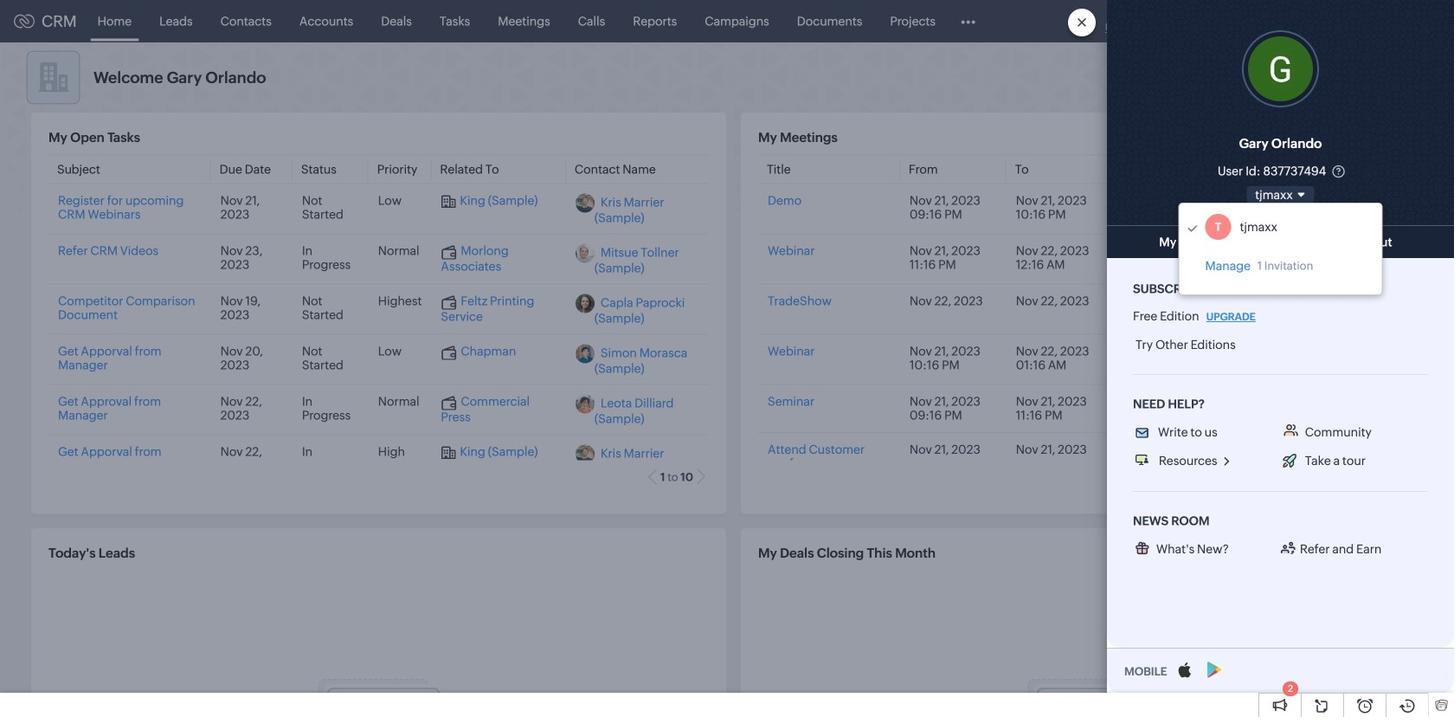 Task type: describe. For each thing, give the bounding box(es) containing it.
logo image
[[14, 14, 35, 28]]



Task type: locate. For each thing, give the bounding box(es) containing it.
profile pic image
[[1243, 30, 1320, 107]]

option
[[1180, 208, 1383, 246]]

calendar image
[[1271, 14, 1286, 28]]

None field
[[1179, 186, 1383, 204]]



Task type: vqa. For each thing, say whether or not it's contained in the screenshot.
row group
no



